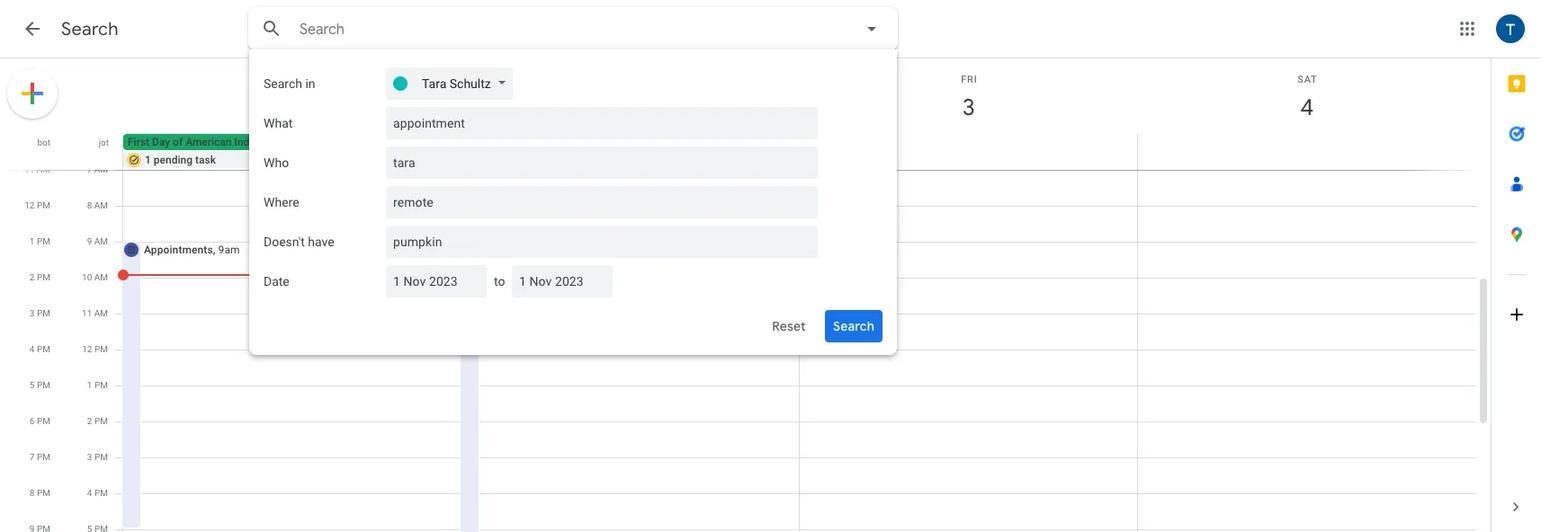 Task type: vqa. For each thing, say whether or not it's contained in the screenshot.
1st APPOINTMENTS from right
yes



Task type: locate. For each thing, give the bounding box(es) containing it.
go back image
[[22, 18, 43, 40]]

6 pm
[[30, 417, 50, 427]]

sat 4
[[1298, 74, 1318, 122]]

jot
[[99, 138, 109, 148]]

0 vertical spatial 3 pm
[[30, 309, 50, 319]]

0 horizontal spatial appointments
[[144, 244, 213, 256]]

1 vertical spatial 1 pm
[[87, 381, 108, 391]]

11 am
[[24, 165, 50, 175], [82, 309, 108, 319]]

cell
[[123, 134, 461, 170], [461, 134, 800, 170], [800, 134, 1138, 170], [1138, 134, 1476, 170]]

0 vertical spatial 8
[[87, 201, 92, 211]]

1 vertical spatial 12 pm
[[82, 345, 108, 355]]

12
[[25, 201, 35, 211], [82, 345, 92, 355]]

8
[[87, 201, 92, 211], [30, 489, 35, 499]]

1 down first
[[145, 154, 151, 166]]

4 up 5
[[30, 345, 35, 355]]

search right go back image
[[61, 18, 119, 40]]

2 horizontal spatial 3
[[962, 93, 975, 122]]

0 horizontal spatial 8
[[30, 489, 35, 499]]

9am
[[218, 244, 240, 256], [557, 244, 578, 256]]

1 vertical spatial 3
[[30, 309, 35, 319]]

1 pm right 5 pm
[[87, 381, 108, 391]]

0 vertical spatial 1 pm
[[30, 237, 50, 247]]

1 horizontal spatial appointments , 9am
[[482, 244, 578, 256]]

3
[[962, 93, 975, 122], [30, 309, 35, 319], [87, 453, 92, 463]]

grid
[[0, 58, 1491, 533]]

0 vertical spatial 12
[[25, 201, 35, 211]]

2 pm right 6 pm
[[87, 417, 108, 427]]

7 pm
[[30, 453, 50, 463]]

7 up the 8 am
[[87, 165, 92, 175]]

appointments right 9 am
[[144, 244, 213, 256]]

0 vertical spatial 3
[[962, 93, 975, 122]]

0 vertical spatial 4 pm
[[30, 345, 50, 355]]

7 down 6
[[30, 453, 35, 463]]

month
[[311, 136, 342, 148]]

4 down sat
[[1300, 93, 1313, 122]]

0 vertical spatial 11 am
[[24, 165, 50, 175]]

0 horizontal spatial 2
[[30, 273, 35, 283]]

12 down 10
[[82, 345, 92, 355]]

1 horizontal spatial 2
[[87, 417, 92, 427]]

1 horizontal spatial 12 pm
[[82, 345, 108, 355]]

1 horizontal spatial 9am
[[557, 244, 578, 256]]

4
[[1300, 93, 1313, 122], [30, 345, 35, 355], [87, 489, 92, 499]]

1 horizontal spatial 8
[[87, 201, 92, 211]]

have
[[308, 235, 334, 249]]

none search field containing search in
[[248, 7, 898, 355]]

1 vertical spatial 11 am
[[82, 309, 108, 319]]

1 pm
[[30, 237, 50, 247], [87, 381, 108, 391]]

12 pm down '10 am'
[[82, 345, 108, 355]]

row
[[115, 134, 1491, 170]]

1 appointments , 9am from the left
[[144, 244, 240, 256]]

0 horizontal spatial 11
[[24, 165, 34, 175]]

cell up enter a location or room text box
[[461, 134, 800, 170]]

Keywords contained in event text field
[[393, 107, 804, 139]]

0 vertical spatial 7
[[87, 165, 92, 175]]

schultz
[[450, 76, 491, 91]]

11 am down bot
[[24, 165, 50, 175]]

grid containing 3
[[0, 58, 1491, 533]]

0 horizontal spatial search
[[61, 18, 119, 40]]

1 pm left the 9
[[30, 237, 50, 247]]

0 horizontal spatial 1 pm
[[30, 237, 50, 247]]

3 pm right 7 pm at the bottom of the page
[[87, 453, 108, 463]]

3 right 7 pm at the bottom of the page
[[87, 453, 92, 463]]

1 horizontal spatial ,
[[551, 244, 554, 256]]

3 pm
[[30, 309, 50, 319], [87, 453, 108, 463]]

12 pm left the 8 am
[[25, 201, 50, 211]]

0 vertical spatial search
[[61, 18, 119, 40]]

1 vertical spatial 3 pm
[[87, 453, 108, 463]]

9am up to date text field
[[557, 244, 578, 256]]

search for search
[[61, 18, 119, 40]]

3 pm up 5 pm
[[30, 309, 50, 319]]

0 horizontal spatial 12 pm
[[25, 201, 50, 211]]

None search field
[[248, 7, 898, 355]]

2 pm
[[30, 273, 50, 283], [87, 417, 108, 427]]

am right 10
[[94, 273, 108, 283]]

2 right 6 pm
[[87, 417, 92, 427]]

am down jot
[[94, 165, 108, 175]]

1 vertical spatial search
[[264, 76, 302, 91]]

3 cell from the left
[[800, 134, 1138, 170]]

0 horizontal spatial 9am
[[218, 244, 240, 256]]

10 am
[[82, 273, 108, 283]]

1 vertical spatial 7
[[30, 453, 35, 463]]

first
[[128, 136, 149, 148]]

american
[[186, 136, 232, 148]]

11 am down '10 am'
[[82, 309, 108, 319]]

to
[[494, 274, 505, 289]]

4 pm right 8 pm
[[87, 489, 108, 499]]

heritage
[[267, 136, 308, 148]]

1
[[145, 154, 151, 166], [30, 237, 35, 247], [87, 381, 92, 391]]

1 pending task button
[[123, 152, 451, 168]]

0 horizontal spatial appointments , 9am
[[144, 244, 240, 256]]

appointments up the to
[[482, 244, 551, 256]]

1 left the 9
[[30, 237, 35, 247]]

1 vertical spatial 2 pm
[[87, 417, 108, 427]]

tab list
[[1492, 58, 1542, 482]]

1 horizontal spatial appointments
[[482, 244, 551, 256]]

am
[[37, 165, 50, 175], [94, 165, 108, 175], [94, 201, 108, 211], [94, 237, 108, 247], [94, 273, 108, 283], [94, 309, 108, 319]]

0 horizontal spatial 4
[[30, 345, 35, 355]]

2 , from the left
[[551, 244, 554, 256]]

2 vertical spatial 3
[[87, 453, 92, 463]]

0 horizontal spatial 2 pm
[[30, 273, 50, 283]]

8 up the 9
[[87, 201, 92, 211]]

0 vertical spatial 1
[[145, 154, 151, 166]]

1 appointments from the left
[[144, 244, 213, 256]]

1 vertical spatial 1
[[30, 237, 35, 247]]

4 right 8 pm
[[87, 489, 92, 499]]

2 horizontal spatial 1
[[145, 154, 151, 166]]

2 left 10
[[30, 273, 35, 283]]

12 pm
[[25, 201, 50, 211], [82, 345, 108, 355]]

search left the in
[[264, 76, 302, 91]]

, left doesn't
[[213, 244, 216, 256]]

1 vertical spatial 11
[[82, 309, 92, 319]]

am down bot
[[37, 165, 50, 175]]

1 cell from the left
[[123, 134, 461, 170]]

1 horizontal spatial search
[[264, 76, 302, 91]]

cell containing first day of american indian heritage month
[[123, 134, 461, 170]]

11 left 7 am
[[24, 165, 34, 175]]

search for search in
[[264, 76, 302, 91]]

4 pm up 5 pm
[[30, 345, 50, 355]]

1 right 5 pm
[[87, 381, 92, 391]]

12 left the 8 am
[[25, 201, 35, 211]]

pm
[[37, 201, 50, 211], [37, 237, 50, 247], [37, 273, 50, 283], [37, 309, 50, 319], [37, 345, 50, 355], [94, 345, 108, 355], [37, 381, 50, 391], [94, 381, 108, 391], [37, 417, 50, 427], [94, 417, 108, 427], [37, 453, 50, 463], [94, 453, 108, 463], [37, 489, 50, 499], [94, 489, 108, 499]]

first day of american indian heritage month
[[128, 136, 342, 148]]

1 horizontal spatial 4
[[87, 489, 92, 499]]

4 link
[[1287, 87, 1328, 129]]

9am left doesn't
[[218, 244, 240, 256]]

1 vertical spatial 8
[[30, 489, 35, 499]]

cell down 3 "link"
[[800, 134, 1138, 170]]

0 horizontal spatial 4 pm
[[30, 345, 50, 355]]

0 vertical spatial 12 pm
[[25, 201, 50, 211]]

8 down 7 pm at the bottom of the page
[[30, 489, 35, 499]]

3 inside fri 3
[[962, 93, 975, 122]]

who
[[264, 156, 289, 170]]

search
[[61, 18, 119, 40], [264, 76, 302, 91]]

0 horizontal spatial ,
[[213, 244, 216, 256]]

3 down fri
[[962, 93, 975, 122]]

0 horizontal spatial 12
[[25, 201, 35, 211]]

0 vertical spatial 11
[[24, 165, 34, 175]]

7 am
[[87, 165, 108, 175]]

0 horizontal spatial 1
[[30, 237, 35, 247]]

cell down what
[[123, 134, 461, 170]]

8 pm
[[30, 489, 50, 499]]

0 vertical spatial 2 pm
[[30, 273, 50, 283]]

of
[[173, 136, 183, 148]]

doesn't have
[[264, 235, 334, 249]]

2 pm left 10
[[30, 273, 50, 283]]

1 horizontal spatial 7
[[87, 165, 92, 175]]

,
[[213, 244, 216, 256], [551, 244, 554, 256]]

11
[[24, 165, 34, 175], [82, 309, 92, 319]]

row containing first day of american indian heritage month
[[115, 134, 1491, 170]]

where
[[264, 195, 299, 210]]

8 for 8 pm
[[30, 489, 35, 499]]

2 horizontal spatial 4
[[1300, 93, 1313, 122]]

0 vertical spatial 4
[[1300, 93, 1313, 122]]

1 horizontal spatial 3 pm
[[87, 453, 108, 463]]

2 9am from the left
[[557, 244, 578, 256]]

4 pm
[[30, 345, 50, 355], [87, 489, 108, 499]]

tara schultz
[[422, 76, 491, 91]]

1 9am from the left
[[218, 244, 240, 256]]

, up to date text field
[[551, 244, 554, 256]]

11 down 10
[[82, 309, 92, 319]]

fri 3
[[961, 74, 978, 122]]

search image
[[254, 11, 290, 47]]

1 horizontal spatial 11
[[82, 309, 92, 319]]

1 horizontal spatial 4 pm
[[87, 489, 108, 499]]

3 up 5
[[30, 309, 35, 319]]

2 vertical spatial 1
[[87, 381, 92, 391]]

0 horizontal spatial 7
[[30, 453, 35, 463]]

9
[[87, 237, 92, 247]]

Enter a participant or organiser text field
[[393, 147, 804, 179]]

2 vertical spatial 4
[[87, 489, 92, 499]]

appointments , 9am
[[144, 244, 240, 256], [482, 244, 578, 256]]

1 horizontal spatial 12
[[82, 345, 92, 355]]

2
[[30, 273, 35, 283], [87, 417, 92, 427]]

0 horizontal spatial 11 am
[[24, 165, 50, 175]]

appointments
[[144, 244, 213, 256], [482, 244, 551, 256]]

7
[[87, 165, 92, 175], [30, 453, 35, 463]]

To date text field
[[520, 265, 599, 298]]

cell down 4 "link"
[[1138, 134, 1476, 170]]



Task type: describe. For each thing, give the bounding box(es) containing it.
7 for 7 pm
[[30, 453, 35, 463]]

10
[[82, 273, 92, 283]]

1 , from the left
[[213, 244, 216, 256]]

5 pm
[[30, 381, 50, 391]]

1 horizontal spatial 3
[[87, 453, 92, 463]]

indian
[[234, 136, 264, 148]]

day
[[152, 136, 170, 148]]

1 vertical spatial 4
[[30, 345, 35, 355]]

1 horizontal spatial 2 pm
[[87, 417, 108, 427]]

date
[[264, 274, 290, 289]]

search in
[[264, 76, 316, 91]]

8 am
[[87, 201, 108, 211]]

first day of american indian heritage month button
[[123, 134, 451, 150]]

what
[[264, 116, 293, 130]]

am right the 9
[[94, 237, 108, 247]]

8 for 8 am
[[87, 201, 92, 211]]

1 inside button
[[145, 154, 151, 166]]

Keywords not contained in event text field
[[393, 226, 804, 258]]

1 vertical spatial 12
[[82, 345, 92, 355]]

7 for 7 am
[[87, 165, 92, 175]]

6
[[30, 417, 35, 427]]

1 vertical spatial 2
[[87, 417, 92, 427]]

4 cell from the left
[[1138, 134, 1476, 170]]

From date text field
[[393, 265, 472, 298]]

bot
[[37, 138, 50, 148]]

1 horizontal spatial 11 am
[[82, 309, 108, 319]]

wed
[[281, 74, 304, 85]]

2 appointments , 9am from the left
[[482, 244, 578, 256]]

tara
[[422, 76, 447, 91]]

am up 9 am
[[94, 201, 108, 211]]

pending
[[154, 154, 193, 166]]

0 horizontal spatial 3
[[30, 309, 35, 319]]

2 appointments from the left
[[482, 244, 551, 256]]

fri
[[961, 74, 978, 85]]

4 inside sat 4
[[1300, 93, 1313, 122]]

am down '10 am'
[[94, 309, 108, 319]]

0 vertical spatial 2
[[30, 273, 35, 283]]

1 horizontal spatial 1
[[87, 381, 92, 391]]

Search text field
[[300, 21, 811, 39]]

1 pending task
[[145, 154, 216, 166]]

3 link
[[949, 87, 990, 129]]

5
[[30, 381, 35, 391]]

9 am
[[87, 237, 108, 247]]

search options image
[[854, 11, 890, 47]]

doesn't
[[264, 235, 305, 249]]

2 cell from the left
[[461, 134, 800, 170]]

1 horizontal spatial 1 pm
[[87, 381, 108, 391]]

sat
[[1298, 74, 1318, 85]]

task
[[195, 154, 216, 166]]

search heading
[[61, 18, 119, 40]]

in
[[305, 76, 316, 91]]

Enter a location or room text field
[[393, 186, 804, 219]]

1 vertical spatial 4 pm
[[87, 489, 108, 499]]

0 horizontal spatial 3 pm
[[30, 309, 50, 319]]



